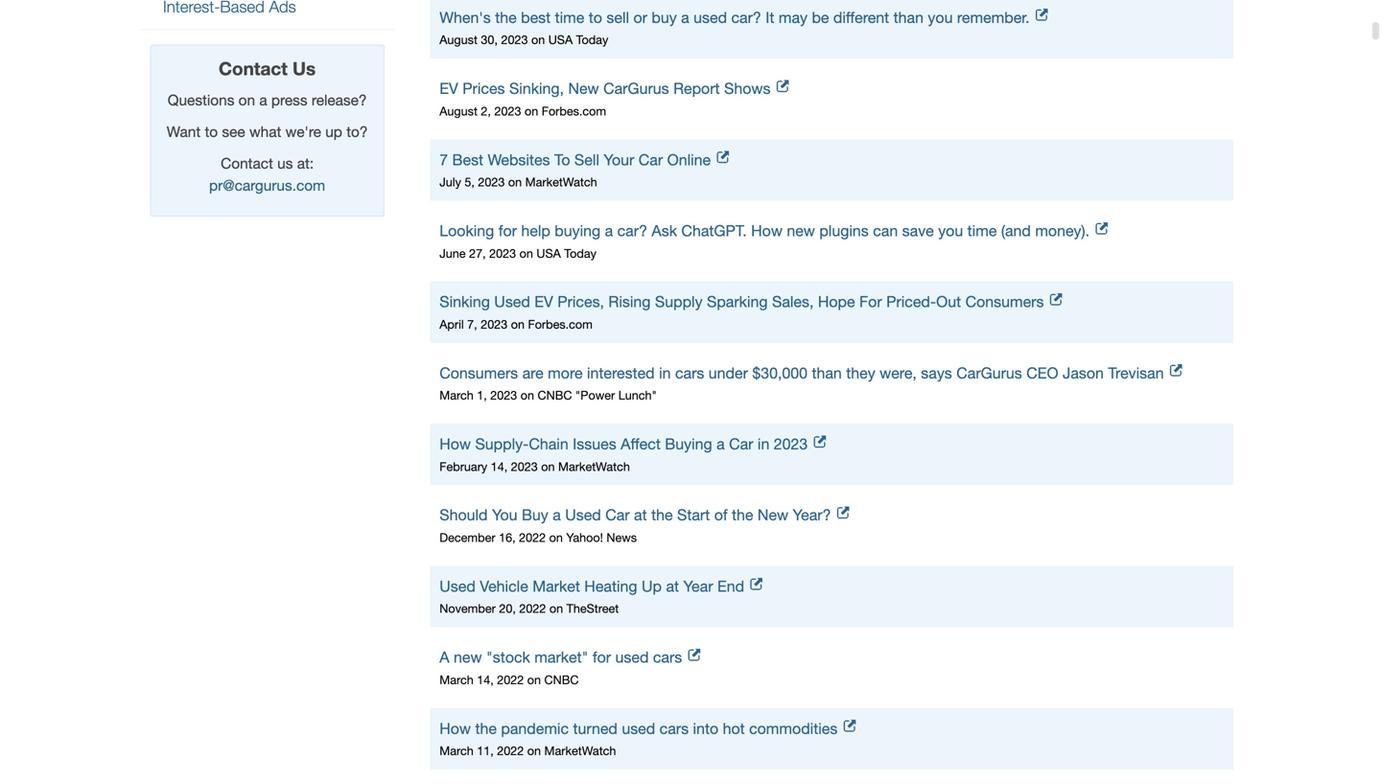 Task type: locate. For each thing, give the bounding box(es) containing it.
buying
[[665, 436, 712, 453]]

1 horizontal spatial consumers
[[966, 293, 1044, 311]]

1 vertical spatial ev
[[535, 293, 553, 311]]

july 5, 2023 on marketwatch
[[440, 175, 597, 189]]

what
[[249, 123, 281, 140]]

on down chain
[[541, 460, 555, 474]]

cargurus left report
[[603, 80, 669, 97]]

on down help
[[520, 246, 533, 260]]

marketwatch down the to
[[525, 175, 597, 189]]

contact up the pr@cargurus.com link
[[221, 155, 273, 172]]

august for ev
[[440, 104, 478, 118]]

sinking
[[440, 293, 490, 311]]

on down are
[[521, 389, 534, 403]]

car right buying
[[729, 436, 754, 453]]

were,
[[880, 364, 917, 382]]

buying
[[555, 222, 601, 240]]

3 march from the top
[[440, 745, 474, 758]]

1 vertical spatial new
[[758, 507, 789, 525]]

1 vertical spatial new
[[454, 649, 482, 667]]

2 august from the top
[[440, 104, 478, 118]]

0 vertical spatial august
[[440, 33, 478, 47]]

1 vertical spatial usa
[[537, 246, 561, 260]]

0 vertical spatial to
[[589, 9, 602, 26]]

contact up questions on a press release?
[[219, 58, 288, 79]]

0 horizontal spatial car?
[[617, 222, 648, 240]]

1 horizontal spatial new
[[787, 222, 815, 240]]

looking for help buying a car? ask chatgpt. how new plugins can save you time (and money). link
[[440, 220, 1224, 242]]

usa for time
[[548, 33, 573, 47]]

today
[[576, 33, 608, 47], [564, 246, 597, 260]]

14, for supply-
[[491, 460, 508, 474]]

consumers up 1,
[[440, 364, 518, 382]]

2022 for market
[[519, 602, 546, 616]]

time right the "best"
[[555, 9, 585, 26]]

the up 11,
[[475, 720, 497, 738]]

1 vertical spatial for
[[593, 649, 611, 667]]

up
[[642, 578, 662, 596]]

on down websites
[[508, 175, 522, 189]]

new
[[568, 80, 599, 97], [758, 507, 789, 525]]

2023 right 2,
[[494, 104, 521, 118]]

2022 down buy
[[519, 531, 546, 545]]

used right turned
[[622, 720, 655, 738]]

march for how
[[440, 745, 474, 758]]

august down when's
[[440, 33, 478, 47]]

used up yahoo!
[[565, 507, 601, 525]]

on right 7,
[[511, 317, 525, 331]]

used up april 7, 2023 on forbes.com
[[494, 293, 530, 311]]

new right a
[[454, 649, 482, 667]]

at right up
[[666, 578, 679, 596]]

march 1, 2023 on cnbc "power lunch"
[[440, 389, 657, 403]]

consumers right out
[[966, 293, 1044, 311]]

0 vertical spatial than
[[894, 9, 924, 26]]

sell
[[575, 151, 600, 169]]

0 horizontal spatial time
[[555, 9, 585, 26]]

can
[[873, 222, 898, 240]]

car? left ask
[[617, 222, 648, 240]]

pr@cargurus.com link
[[209, 177, 325, 194]]

how down a
[[440, 720, 471, 738]]

how supply-chain issues affect buying a car in 2023
[[440, 436, 808, 453]]

1 march from the top
[[440, 389, 474, 403]]

0 vertical spatial cars
[[675, 364, 705, 382]]

2022 for pandemic
[[497, 745, 524, 758]]

0 vertical spatial 14,
[[491, 460, 508, 474]]

march
[[440, 389, 474, 403], [440, 673, 474, 687], [440, 745, 474, 758]]

2 vertical spatial used
[[440, 578, 476, 596]]

how right 'chatgpt.'
[[751, 222, 783, 240]]

for right market"
[[593, 649, 611, 667]]

cars
[[675, 364, 705, 382], [653, 649, 682, 667], [660, 720, 689, 738]]

1 horizontal spatial to
[[589, 9, 602, 26]]

7,
[[467, 317, 477, 331]]

0 vertical spatial in
[[659, 364, 671, 382]]

used vehicle market heating up at year end
[[440, 578, 744, 596]]

a
[[681, 9, 690, 26], [259, 91, 267, 109], [605, 222, 613, 240], [717, 436, 725, 453], [553, 507, 561, 525]]

cars left under
[[675, 364, 705, 382]]

usa down the "best"
[[548, 33, 573, 47]]

11,
[[477, 745, 494, 758]]

2023 right 27,
[[489, 246, 516, 260]]

used
[[694, 9, 727, 26], [615, 649, 649, 667], [622, 720, 655, 738]]

to left see
[[205, 123, 218, 140]]

2022 for "stock
[[497, 673, 524, 687]]

march left 1,
[[440, 389, 474, 403]]

on for ev
[[511, 317, 525, 331]]

than left they
[[812, 364, 842, 382]]

2 vertical spatial cars
[[660, 720, 689, 738]]

0 vertical spatial contact
[[219, 58, 288, 79]]

1 horizontal spatial new
[[758, 507, 789, 525]]

0 vertical spatial at
[[634, 507, 647, 525]]

of
[[714, 507, 728, 525]]

1 horizontal spatial car
[[639, 151, 663, 169]]

on up see
[[239, 91, 255, 109]]

you left "remember."
[[928, 9, 953, 26]]

on down "stock
[[527, 673, 541, 687]]

in right interested
[[659, 364, 671, 382]]

march left 11,
[[440, 745, 474, 758]]

march for a
[[440, 673, 474, 687]]

today for time
[[576, 33, 608, 47]]

how for how the pandemic turned used cars into hot commodities
[[440, 720, 471, 738]]

on down the sinking,
[[525, 104, 538, 118]]

cargurus right says
[[957, 364, 1022, 382]]

heating
[[585, 578, 638, 596]]

under
[[709, 364, 748, 382]]

forbes.com for prices,
[[528, 317, 593, 331]]

rising
[[609, 293, 651, 311]]

1 vertical spatial forbes.com
[[528, 317, 593, 331]]

new right the sinking,
[[568, 80, 599, 97]]

1 vertical spatial 14,
[[477, 673, 494, 687]]

1 vertical spatial august
[[440, 104, 478, 118]]

into
[[693, 720, 719, 738]]

0 horizontal spatial cargurus
[[603, 80, 669, 97]]

1 vertical spatial march
[[440, 673, 474, 687]]

14, down "stock
[[477, 673, 494, 687]]

february 14, 2023 on marketwatch
[[440, 460, 630, 474]]

1 vertical spatial consumers
[[440, 364, 518, 382]]

2022 right 20,
[[519, 602, 546, 616]]

1 horizontal spatial ev
[[535, 293, 553, 311]]

on
[[531, 33, 545, 47], [239, 91, 255, 109], [525, 104, 538, 118], [508, 175, 522, 189], [520, 246, 533, 260], [511, 317, 525, 331], [521, 389, 534, 403], [541, 460, 555, 474], [549, 531, 563, 545], [550, 602, 563, 616], [527, 673, 541, 687], [527, 745, 541, 758]]

for
[[499, 222, 517, 240], [593, 649, 611, 667]]

cars for used
[[660, 720, 689, 738]]

0 vertical spatial used
[[494, 293, 530, 311]]

forbes.com down prices,
[[528, 317, 593, 331]]

sinking used ev prices, rising supply sparking sales, hope for priced-out consumers link
[[440, 291, 1224, 313]]

1 vertical spatial contact
[[221, 155, 273, 172]]

2 vertical spatial marketwatch
[[544, 745, 616, 758]]

june
[[440, 246, 466, 260]]

2023 for 7 best websites to sell your car online
[[478, 175, 505, 189]]

0 horizontal spatial ev
[[440, 80, 458, 97]]

new left year?
[[758, 507, 789, 525]]

on for more
[[521, 389, 534, 403]]

0 vertical spatial time
[[555, 9, 585, 26]]

1 august from the top
[[440, 33, 478, 47]]

on for sinking,
[[525, 104, 538, 118]]

1 horizontal spatial used
[[494, 293, 530, 311]]

used up november
[[440, 578, 476, 596]]

pandemic
[[501, 720, 569, 738]]

cars left into
[[660, 720, 689, 738]]

on down market
[[550, 602, 563, 616]]

0 vertical spatial marketwatch
[[525, 175, 597, 189]]

1 vertical spatial at
[[666, 578, 679, 596]]

2022 down "stock
[[497, 673, 524, 687]]

should you buy a used car at the start of the new year?
[[440, 507, 831, 525]]

out
[[936, 293, 961, 311]]

2022 for buy
[[519, 531, 546, 545]]

14, down "supply-"
[[491, 460, 508, 474]]

cnbc down market"
[[544, 673, 579, 687]]

0 vertical spatial consumers
[[966, 293, 1044, 311]]

2023 down "supply-"
[[511, 460, 538, 474]]

marketwatch for to
[[525, 175, 597, 189]]

contact us at: pr@cargurus.com
[[209, 155, 325, 194]]

prices,
[[558, 293, 604, 311]]

2022 right 11,
[[497, 745, 524, 758]]

consumers are more interested in cars under $30,000 than they were, says cargurus ceo jason trevisan
[[440, 364, 1164, 382]]

up
[[325, 123, 342, 140]]

cars for in
[[675, 364, 705, 382]]

the
[[495, 9, 517, 26], [651, 507, 673, 525], [732, 507, 754, 525], [475, 720, 497, 738]]

0 horizontal spatial at
[[634, 507, 647, 525]]

car right your
[[639, 151, 663, 169]]

you
[[928, 9, 953, 26], [938, 222, 963, 240]]

used right buy on the left top of page
[[694, 9, 727, 26]]

0 vertical spatial new
[[787, 222, 815, 240]]

interested
[[587, 364, 655, 382]]

contact for us
[[221, 155, 273, 172]]

sell
[[607, 9, 629, 26]]

1 vertical spatial how
[[440, 436, 471, 453]]

car? inside when's the best time to sell or buy a used car? it may be different than you remember. link
[[731, 9, 762, 26]]

1 vertical spatial marketwatch
[[558, 460, 630, 474]]

cars down up
[[653, 649, 682, 667]]

2023
[[501, 33, 528, 47], [494, 104, 521, 118], [478, 175, 505, 189], [489, 246, 516, 260], [481, 317, 508, 331], [490, 389, 517, 403], [774, 436, 808, 453], [511, 460, 538, 474]]

1 vertical spatial than
[[812, 364, 842, 382]]

august left 2,
[[440, 104, 478, 118]]

0 horizontal spatial in
[[659, 364, 671, 382]]

0 vertical spatial for
[[499, 222, 517, 240]]

1 vertical spatial to
[[205, 123, 218, 140]]

2 horizontal spatial car
[[729, 436, 754, 453]]

used
[[494, 293, 530, 311], [565, 507, 601, 525], [440, 578, 476, 596]]

2 vertical spatial march
[[440, 745, 474, 758]]

0 vertical spatial today
[[576, 33, 608, 47]]

0 vertical spatial forbes.com
[[542, 104, 606, 118]]

2023 for looking for help buying a car? ask chatgpt. how new plugins can save you time (and money).
[[489, 246, 516, 260]]

2023 right 30,
[[501, 33, 528, 47]]

today down sell on the left top of the page
[[576, 33, 608, 47]]

1 vertical spatial car?
[[617, 222, 648, 240]]

march down a
[[440, 673, 474, 687]]

in down $30,000
[[758, 436, 770, 453]]

0 vertical spatial ev
[[440, 80, 458, 97]]

for up june 27, 2023 on usa today
[[499, 222, 517, 240]]

more
[[548, 364, 583, 382]]

1 horizontal spatial time
[[968, 222, 997, 240]]

you right the save
[[938, 222, 963, 240]]

how up "february" on the bottom left of page
[[440, 436, 471, 453]]

0 vertical spatial march
[[440, 389, 474, 403]]

supply
[[655, 293, 703, 311]]

2 vertical spatial used
[[622, 720, 655, 738]]

looking
[[440, 222, 494, 240]]

marketwatch down turned
[[544, 745, 616, 758]]

car? inside looking for help buying a car? ask chatgpt. how new plugins can save you time (and money). link
[[617, 222, 648, 240]]

car up news
[[606, 507, 630, 525]]

1 vertical spatial car
[[729, 436, 754, 453]]

1 vertical spatial in
[[758, 436, 770, 453]]

0 horizontal spatial new
[[568, 80, 599, 97]]

websites
[[488, 151, 550, 169]]

today down buying
[[564, 246, 597, 260]]

august
[[440, 33, 478, 47], [440, 104, 478, 118]]

used vehicle market heating up at year end link
[[440, 576, 1224, 598]]

1 vertical spatial cargurus
[[957, 364, 1022, 382]]

0 vertical spatial usa
[[548, 33, 573, 47]]

cnbc down more
[[538, 389, 572, 403]]

in
[[659, 364, 671, 382], [758, 436, 770, 453]]

2 vertical spatial how
[[440, 720, 471, 738]]

marketwatch down issues
[[558, 460, 630, 474]]

hot
[[723, 720, 745, 738]]

0 horizontal spatial car
[[606, 507, 630, 525]]

7 best websites to sell your car online link
[[440, 149, 1224, 171]]

0 vertical spatial car
[[639, 151, 663, 169]]

0 horizontal spatial new
[[454, 649, 482, 667]]

march 14, 2022 on cnbc
[[440, 673, 579, 687]]

ceo
[[1027, 364, 1059, 382]]

2,
[[481, 104, 491, 118]]

to left sell on the left top of the page
[[589, 9, 602, 26]]

used down thestreet
[[615, 649, 649, 667]]

on down the "best"
[[531, 33, 545, 47]]

ask
[[652, 222, 677, 240]]

affect
[[621, 436, 661, 453]]

you
[[492, 507, 518, 525]]

february
[[440, 460, 488, 474]]

2023 right 7,
[[481, 317, 508, 331]]

for
[[860, 293, 882, 311]]

cnbc for more
[[538, 389, 572, 403]]

at up news
[[634, 507, 647, 525]]

0 vertical spatial used
[[694, 9, 727, 26]]

sales,
[[772, 293, 814, 311]]

supply-
[[475, 436, 529, 453]]

different
[[834, 9, 890, 26]]

1 vertical spatial cars
[[653, 649, 682, 667]]

to
[[589, 9, 602, 26], [205, 123, 218, 140]]

2 march from the top
[[440, 673, 474, 687]]

contact for us
[[219, 58, 288, 79]]

14,
[[491, 460, 508, 474], [477, 673, 494, 687]]

car? left the it
[[731, 9, 762, 26]]

2023 for ev prices sinking, new cargurus report shows
[[494, 104, 521, 118]]

usa down help
[[537, 246, 561, 260]]

2023 right 1,
[[490, 389, 517, 403]]

sparking
[[707, 293, 768, 311]]

ev up april 7, 2023 on forbes.com
[[535, 293, 553, 311]]

ev left prices at the left top of page
[[440, 80, 458, 97]]

2 horizontal spatial used
[[565, 507, 601, 525]]

1 horizontal spatial car?
[[731, 9, 762, 26]]

1 vertical spatial cnbc
[[544, 673, 579, 687]]

on down pandemic
[[527, 745, 541, 758]]

contact inside contact us at: pr@cargurus.com
[[221, 155, 273, 172]]

2023 right 5,
[[478, 175, 505, 189]]

than right different
[[894, 9, 924, 26]]

1 vertical spatial today
[[564, 246, 597, 260]]

on left yahoo!
[[549, 531, 563, 545]]

0 vertical spatial car?
[[731, 9, 762, 26]]

0 vertical spatial cnbc
[[538, 389, 572, 403]]

how the pandemic turned used cars into hot commodities link
[[440, 718, 1224, 740]]

at
[[634, 507, 647, 525], [666, 578, 679, 596]]

new left plugins
[[787, 222, 815, 240]]

how supply-chain issues affect buying a car in 2023 link
[[440, 434, 1224, 456]]

time left (and
[[968, 222, 997, 240]]

forbes.com down ev prices sinking, new cargurus report shows
[[542, 104, 606, 118]]

0 horizontal spatial consumers
[[440, 364, 518, 382]]



Task type: vqa. For each thing, say whether or not it's contained in the screenshot.


Task type: describe. For each thing, give the bounding box(es) containing it.
best
[[521, 9, 551, 26]]

remember.
[[957, 9, 1030, 26]]

press
[[271, 91, 308, 109]]

1 vertical spatial used
[[615, 649, 649, 667]]

august 30, 2023 on usa today
[[440, 33, 608, 47]]

how for how supply-chain issues affect buying a car in 2023
[[440, 436, 471, 453]]

0 vertical spatial cargurus
[[603, 80, 669, 97]]

chatgpt.
[[682, 222, 747, 240]]

plugins
[[820, 222, 869, 240]]

on for chain
[[541, 460, 555, 474]]

news
[[607, 531, 637, 545]]

on for "stock
[[527, 673, 541, 687]]

how the pandemic turned used cars into hot commodities
[[440, 720, 838, 738]]

16,
[[499, 531, 516, 545]]

march for consumers
[[440, 389, 474, 403]]

on for pandemic
[[527, 745, 541, 758]]

ev inside the sinking used ev prices, rising supply sparking sales, hope for priced-out consumers link
[[535, 293, 553, 311]]

online
[[667, 151, 711, 169]]

save
[[902, 222, 934, 240]]

issues
[[573, 436, 617, 453]]

april 7, 2023 on forbes.com
[[440, 317, 593, 331]]

should
[[440, 507, 488, 525]]

turned
[[573, 720, 618, 738]]

1 horizontal spatial in
[[758, 436, 770, 453]]

usa for buying
[[537, 246, 561, 260]]

looking for help buying a car? ask chatgpt. how new plugins can save you time (and money).
[[440, 222, 1090, 240]]

chain
[[529, 436, 569, 453]]

vehicle
[[480, 578, 528, 596]]

lunch"
[[619, 389, 657, 403]]

questions
[[168, 91, 234, 109]]

when's the best time to sell or buy a used car? it may be different than you remember. link
[[440, 7, 1224, 28]]

the right of
[[732, 507, 754, 525]]

market"
[[535, 649, 589, 667]]

20,
[[499, 602, 516, 616]]

on for buy
[[549, 531, 563, 545]]

money).
[[1035, 222, 1090, 240]]

august 2, 2023 on forbes.com
[[440, 104, 606, 118]]

want to see what we're up to?
[[167, 123, 368, 140]]

0 horizontal spatial for
[[499, 222, 517, 240]]

2023 for sinking used ev prices, rising supply sparking sales, hope for priced-out consumers
[[481, 317, 508, 331]]

prices
[[463, 80, 505, 97]]

shows
[[724, 80, 771, 97]]

see
[[222, 123, 245, 140]]

0 horizontal spatial than
[[812, 364, 842, 382]]

7
[[440, 151, 448, 169]]

to
[[554, 151, 570, 169]]

the left "start"
[[651, 507, 673, 525]]

cnbc for "stock
[[544, 673, 579, 687]]

0 vertical spatial you
[[928, 9, 953, 26]]

market
[[533, 578, 580, 596]]

yahoo!
[[566, 531, 603, 545]]

2023 for how supply-chain issues affect buying a car in 2023
[[511, 460, 538, 474]]

2023 down $30,000
[[774, 436, 808, 453]]

1 vertical spatial you
[[938, 222, 963, 240]]

1,
[[477, 389, 487, 403]]

2023 for when's the best time to sell or buy a used car? it may be different than you remember.
[[501, 33, 528, 47]]

27,
[[469, 246, 486, 260]]

be
[[812, 9, 829, 26]]

when's
[[440, 9, 491, 26]]

1 horizontal spatial at
[[666, 578, 679, 596]]

1 horizontal spatial for
[[593, 649, 611, 667]]

on for websites
[[508, 175, 522, 189]]

want
[[167, 123, 201, 140]]

trevisan
[[1108, 364, 1164, 382]]

0 horizontal spatial to
[[205, 123, 218, 140]]

when's the best time to sell or buy a used car? it may be different than you remember.
[[440, 9, 1030, 26]]

start
[[677, 507, 710, 525]]

0 vertical spatial new
[[568, 80, 599, 97]]

1 horizontal spatial cargurus
[[957, 364, 1022, 382]]

they
[[846, 364, 876, 382]]

best
[[452, 151, 484, 169]]

1 vertical spatial used
[[565, 507, 601, 525]]

marketwatch for turned
[[544, 745, 616, 758]]

year
[[684, 578, 713, 596]]

1 vertical spatial time
[[968, 222, 997, 240]]

marketwatch for issues
[[558, 460, 630, 474]]

forbes.com for new
[[542, 104, 606, 118]]

questions on a press release?
[[168, 91, 367, 109]]

jason
[[1063, 364, 1104, 382]]

consumers are more interested in cars under $30,000 than they were, says cargurus ceo jason trevisan link
[[440, 362, 1224, 384]]

today for buying
[[564, 246, 597, 260]]

a new "stock market" for used cars
[[440, 649, 682, 667]]

2 vertical spatial car
[[606, 507, 630, 525]]

says
[[921, 364, 952, 382]]

us
[[293, 58, 316, 79]]

hope
[[818, 293, 855, 311]]

"stock
[[486, 649, 530, 667]]

april
[[440, 317, 464, 331]]

0 vertical spatial how
[[751, 222, 783, 240]]

november
[[440, 602, 496, 616]]

on for help
[[520, 246, 533, 260]]

pr@cargurus.com
[[209, 177, 325, 194]]

commodities
[[749, 720, 838, 738]]

2023 for consumers are more interested in cars under $30,000 than they were, says cargurus ceo jason trevisan
[[490, 389, 517, 403]]

on for best
[[531, 33, 545, 47]]

7 best websites to sell your car online
[[440, 151, 711, 169]]

ev inside ev prices sinking, new cargurus report shows link
[[440, 80, 458, 97]]

august for when's
[[440, 33, 478, 47]]

may
[[779, 9, 808, 26]]

to inside when's the best time to sell or buy a used car? it may be different than you remember. link
[[589, 9, 602, 26]]

june 27, 2023 on usa today
[[440, 246, 597, 260]]

report
[[674, 80, 720, 97]]

30,
[[481, 33, 498, 47]]

1 horizontal spatial than
[[894, 9, 924, 26]]

december 16, 2022 on yahoo! news
[[440, 531, 637, 545]]

on for market
[[550, 602, 563, 616]]

november 20, 2022 on thestreet
[[440, 602, 619, 616]]

your
[[604, 151, 634, 169]]

thestreet
[[567, 602, 619, 616]]

at:
[[297, 155, 314, 172]]

0 horizontal spatial used
[[440, 578, 476, 596]]

buy
[[522, 507, 549, 525]]

are
[[522, 364, 544, 382]]

14, for new
[[477, 673, 494, 687]]

help
[[521, 222, 551, 240]]

should you buy a used car at the start of the new year? link
[[440, 505, 1224, 527]]

we're
[[285, 123, 321, 140]]

"power
[[576, 389, 615, 403]]

the up 30,
[[495, 9, 517, 26]]

sinking,
[[509, 80, 564, 97]]

a new "stock market" for used cars link
[[440, 647, 1224, 669]]

us
[[277, 155, 293, 172]]

a
[[440, 649, 450, 667]]



